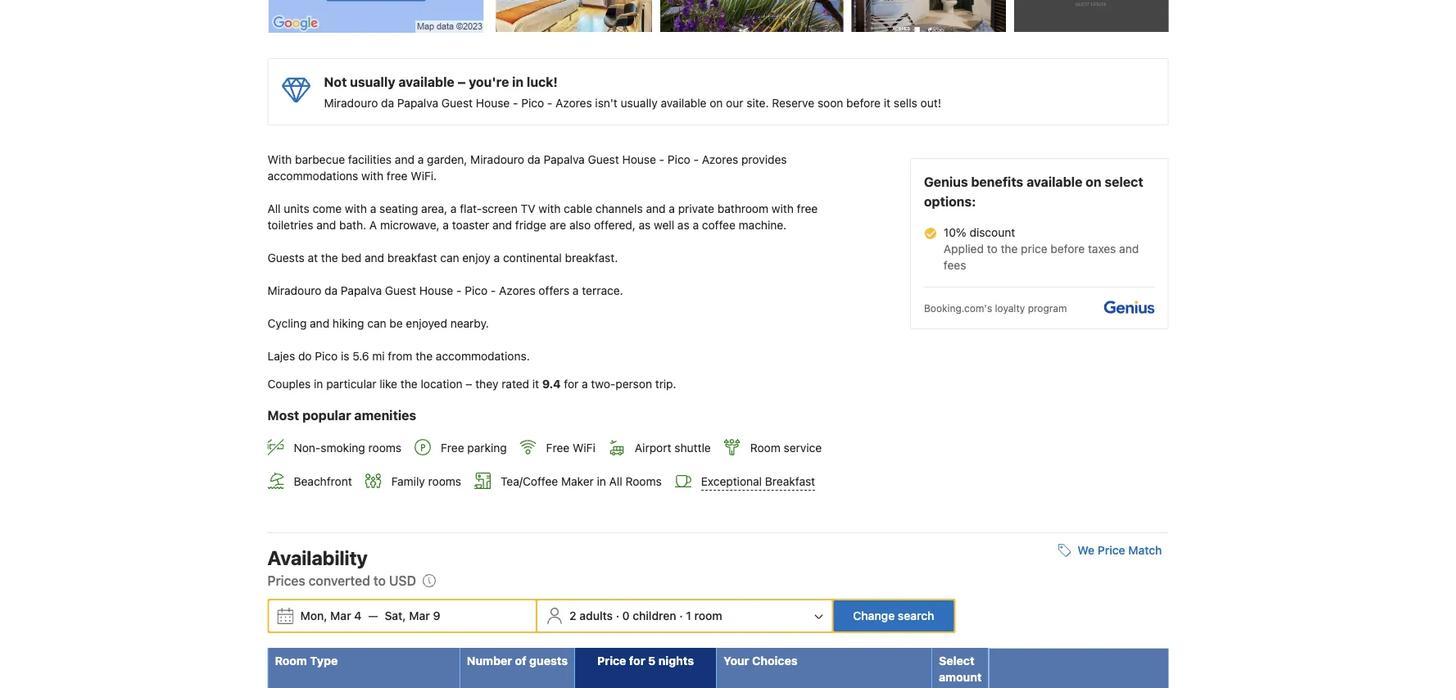Task type: vqa. For each thing, say whether or not it's contained in the screenshot.
Property in Button
no



Task type: locate. For each thing, give the bounding box(es) containing it.
0 vertical spatial to
[[987, 242, 998, 256]]

program
[[1028, 303, 1067, 314]]

available inside genius benefits available on select options:
[[1027, 174, 1083, 190]]

sells
[[894, 96, 918, 110]]

miradouro up cycling
[[268, 284, 322, 298]]

to left "usd"
[[374, 573, 386, 589]]

reserve
[[772, 96, 815, 110]]

1 horizontal spatial da
[[381, 96, 394, 110]]

mar left 9
[[409, 609, 430, 623]]

before
[[847, 96, 881, 110], [1051, 242, 1085, 256]]

papalva up garden, in the top of the page
[[397, 96, 439, 110]]

luck!
[[527, 74, 558, 90]]

and up well
[[646, 202, 666, 216]]

adults
[[580, 609, 613, 623]]

type
[[310, 654, 338, 668]]

0 horizontal spatial for
[[564, 378, 579, 391]]

prices converted to usd
[[268, 573, 416, 589]]

1 horizontal spatial mar
[[409, 609, 430, 623]]

before inside 10% discount applied to the price before taxes and fees
[[1051, 242, 1085, 256]]

0 vertical spatial –
[[458, 74, 466, 90]]

a up a
[[370, 202, 376, 216]]

your
[[724, 654, 750, 668]]

come
[[313, 202, 342, 216]]

free left parking at the bottom left
[[441, 441, 464, 454]]

–
[[458, 74, 466, 90], [466, 378, 472, 391]]

and right bed
[[365, 251, 384, 265]]

guest up channels
[[588, 153, 619, 166]]

0 horizontal spatial azores
[[499, 284, 536, 298]]

1 vertical spatial house
[[622, 153, 656, 166]]

1 horizontal spatial usually
[[621, 96, 658, 110]]

pico inside not usually available – you're in luck! miradouro da papalva guest house - pico - azores isn't usually available on our site. reserve soon before it sells out!
[[522, 96, 544, 110]]

papalva inside not usually available – you're in luck! miradouro da papalva guest house - pico - azores isn't usually available on our site. reserve soon before it sells out!
[[397, 96, 439, 110]]

1 · from the left
[[616, 609, 620, 623]]

0 horizontal spatial mar
[[330, 609, 351, 623]]

0 horizontal spatial as
[[639, 219, 651, 232]]

house up channels
[[622, 153, 656, 166]]

area,
[[421, 202, 448, 216]]

cable
[[564, 202, 593, 216]]

it left sells
[[884, 96, 891, 110]]

0 horizontal spatial guest
[[385, 284, 416, 298]]

1 horizontal spatial as
[[678, 219, 690, 232]]

can
[[440, 251, 459, 265], [367, 317, 387, 330]]

it inside not usually available – you're in luck! miradouro da papalva guest house - pico - azores isn't usually available on our site. reserve soon before it sells out!
[[884, 96, 891, 110]]

0 horizontal spatial available
[[399, 74, 455, 90]]

tea/coffee
[[501, 475, 558, 488]]

available left our
[[661, 96, 707, 110]]

family rooms
[[392, 475, 462, 488]]

azores left isn't
[[556, 96, 592, 110]]

free left wifi.
[[387, 169, 408, 183]]

0 vertical spatial it
[[884, 96, 891, 110]]

price left the 5
[[598, 654, 627, 668]]

before right price
[[1051, 242, 1085, 256]]

1 horizontal spatial all
[[610, 475, 623, 488]]

2 vertical spatial papalva
[[341, 284, 382, 298]]

· left 0
[[616, 609, 620, 623]]

to
[[987, 242, 998, 256], [374, 573, 386, 589]]

0 vertical spatial in
[[512, 74, 524, 90]]

for left the 5
[[629, 654, 646, 668]]

1 horizontal spatial free
[[546, 441, 570, 454]]

0 horizontal spatial free
[[441, 441, 464, 454]]

mon, mar 4 button
[[294, 601, 368, 631]]

soon
[[818, 96, 844, 110]]

2 vertical spatial da
[[325, 284, 338, 298]]

0 horizontal spatial room
[[275, 654, 307, 668]]

1 horizontal spatial to
[[987, 242, 998, 256]]

accommodations.
[[436, 350, 530, 363]]

0 horizontal spatial price
[[598, 654, 627, 668]]

beachfront
[[294, 475, 352, 488]]

we price match
[[1078, 544, 1163, 557]]

0 vertical spatial can
[[440, 251, 459, 265]]

· left 1
[[680, 609, 683, 623]]

with up bath.
[[345, 202, 367, 216]]

papalva
[[397, 96, 439, 110], [544, 153, 585, 166], [341, 284, 382, 298]]

0 horizontal spatial free
[[387, 169, 408, 183]]

1 vertical spatial to
[[374, 573, 386, 589]]

offered,
[[594, 219, 636, 232]]

and right taxes
[[1120, 242, 1139, 256]]

1 vertical spatial free
[[797, 202, 818, 216]]

0 vertical spatial for
[[564, 378, 579, 391]]

number
[[467, 654, 512, 668]]

usually right not
[[350, 74, 396, 90]]

da inside not usually available – you're in luck! miradouro da papalva guest house - pico - azores isn't usually available on our site. reserve soon before it sells out!
[[381, 96, 394, 110]]

our
[[726, 96, 744, 110]]

2 horizontal spatial miradouro
[[471, 153, 525, 166]]

in right maker
[[597, 475, 606, 488]]

1 vertical spatial for
[[629, 654, 646, 668]]

as
[[639, 219, 651, 232], [678, 219, 690, 232]]

price inside dropdown button
[[1098, 544, 1126, 557]]

in right the couples
[[314, 378, 323, 391]]

1 vertical spatial on
[[1086, 174, 1102, 190]]

1 horizontal spatial available
[[661, 96, 707, 110]]

guest up be
[[385, 284, 416, 298]]

breakfast
[[765, 475, 816, 488]]

airport
[[635, 441, 672, 454]]

1 vertical spatial before
[[1051, 242, 1085, 256]]

miradouro down not
[[324, 96, 378, 110]]

0 horizontal spatial house
[[420, 284, 453, 298]]

-
[[513, 96, 518, 110], [547, 96, 553, 110], [660, 153, 665, 166], [694, 153, 699, 166], [457, 284, 462, 298], [491, 284, 496, 298]]

garden,
[[427, 153, 467, 166]]

a up wifi.
[[418, 153, 424, 166]]

on left the select
[[1086, 174, 1102, 190]]

in left luck!
[[512, 74, 524, 90]]

as left well
[[639, 219, 651, 232]]

room left "type"
[[275, 654, 307, 668]]

popular
[[303, 408, 351, 423]]

do
[[298, 350, 312, 363]]

azores left provides
[[702, 153, 739, 166]]

1 vertical spatial all
[[610, 475, 623, 488]]

0 horizontal spatial before
[[847, 96, 881, 110]]

1 vertical spatial price
[[598, 654, 627, 668]]

0 horizontal spatial miradouro
[[268, 284, 322, 298]]

discount
[[970, 226, 1016, 239]]

1 mar from the left
[[330, 609, 351, 623]]

on left our
[[710, 96, 723, 110]]

2 horizontal spatial available
[[1027, 174, 1083, 190]]

guest inside not usually available – you're in luck! miradouro da papalva guest house - pico - azores isn't usually available on our site. reserve soon before it sells out!
[[442, 96, 473, 110]]

free right bathroom
[[797, 202, 818, 216]]

4
[[354, 609, 362, 623]]

room up exceptional breakfast
[[751, 441, 781, 454]]

isn't
[[595, 96, 618, 110]]

also
[[570, 219, 591, 232]]

pico down enjoy
[[465, 284, 488, 298]]

on inside genius benefits available on select options:
[[1086, 174, 1102, 190]]

1 horizontal spatial rooms
[[428, 475, 462, 488]]

from
[[388, 350, 413, 363]]

1 horizontal spatial price
[[1098, 544, 1126, 557]]

the inside 10% discount applied to the price before taxes and fees
[[1001, 242, 1018, 256]]

1 horizontal spatial miradouro
[[324, 96, 378, 110]]

available right the benefits
[[1027, 174, 1083, 190]]

0 vertical spatial papalva
[[397, 96, 439, 110]]

genius benefits available on select options:
[[924, 174, 1144, 210]]

couples
[[268, 378, 311, 391]]

azores down continental
[[499, 284, 536, 298]]

0 horizontal spatial ·
[[616, 609, 620, 623]]

and
[[395, 153, 415, 166], [646, 202, 666, 216], [317, 219, 336, 232], [493, 219, 512, 232], [1120, 242, 1139, 256], [365, 251, 384, 265], [310, 317, 330, 330]]

available left you're
[[399, 74, 455, 90]]

1 horizontal spatial for
[[629, 654, 646, 668]]

azores inside not usually available – you're in luck! miradouro da papalva guest house - pico - azores isn't usually available on our site. reserve soon before it sells out!
[[556, 96, 592, 110]]

guest down you're
[[442, 96, 473, 110]]

miradouro up screen
[[471, 153, 525, 166]]

0 vertical spatial price
[[1098, 544, 1126, 557]]

da up hiking
[[325, 284, 338, 298]]

0 vertical spatial guest
[[442, 96, 473, 110]]

toaster
[[452, 219, 490, 232]]

all inside with barbecue facilities and a garden, miradouro da papalva guest house - pico - azores provides accommodations with free wifi. all units come with a seating area, a flat-screen tv with cable channels and a private bathroom with free toiletries and bath. a microwave, a toaster and fridge are also offered, as well as a coffee machine. guests at the bed and breakfast can enjoy a continental breakfast. miradouro da papalva guest house - pico - azores offers a terrace. cycling and hiking can be enjoyed nearby. lajes do pico is 5.6 mi from the accommodations.
[[268, 202, 281, 216]]

tv
[[521, 202, 536, 216]]

1 horizontal spatial ·
[[680, 609, 683, 623]]

all left the 'units' on the left top
[[268, 202, 281, 216]]

0 vertical spatial room
[[751, 441, 781, 454]]

1 free from the left
[[441, 441, 464, 454]]

1 vertical spatial can
[[367, 317, 387, 330]]

choices
[[752, 654, 798, 668]]

for
[[564, 378, 579, 391], [629, 654, 646, 668]]

price right 'we'
[[1098, 544, 1126, 557]]

0 horizontal spatial it
[[533, 378, 539, 391]]

house down you're
[[476, 96, 510, 110]]

with
[[268, 153, 292, 166]]

– left you're
[[458, 74, 466, 90]]

1 vertical spatial in
[[314, 378, 323, 391]]

1 horizontal spatial it
[[884, 96, 891, 110]]

rooms right family at the left
[[428, 475, 462, 488]]

– left they
[[466, 378, 472, 391]]

0 vertical spatial free
[[387, 169, 408, 183]]

can left be
[[367, 317, 387, 330]]

private
[[678, 202, 715, 216]]

non-
[[294, 441, 321, 454]]

as right well
[[678, 219, 690, 232]]

sat,
[[385, 609, 406, 623]]

nearby.
[[451, 317, 489, 330]]

rooms
[[369, 441, 402, 454], [428, 475, 462, 488]]

it left "9.4"
[[533, 378, 539, 391]]

with
[[362, 169, 384, 183], [345, 202, 367, 216], [539, 202, 561, 216], [772, 202, 794, 216]]

0 vertical spatial azores
[[556, 96, 592, 110]]

2 · from the left
[[680, 609, 683, 623]]

0 horizontal spatial can
[[367, 317, 387, 330]]

1 horizontal spatial guest
[[442, 96, 473, 110]]

2 vertical spatial azores
[[499, 284, 536, 298]]

1 horizontal spatial papalva
[[397, 96, 439, 110]]

parking
[[467, 441, 507, 454]]

da up tv
[[528, 153, 541, 166]]

before right soon
[[847, 96, 881, 110]]

1 vertical spatial it
[[533, 378, 539, 391]]

da up facilities
[[381, 96, 394, 110]]

0 horizontal spatial on
[[710, 96, 723, 110]]

1 vertical spatial available
[[661, 96, 707, 110]]

free left wifi
[[546, 441, 570, 454]]

1 horizontal spatial in
[[512, 74, 524, 90]]

can left enjoy
[[440, 251, 459, 265]]

mar left 4
[[330, 609, 351, 623]]

continental
[[503, 251, 562, 265]]

0 vertical spatial usually
[[350, 74, 396, 90]]

0 vertical spatial all
[[268, 202, 281, 216]]

0 vertical spatial house
[[476, 96, 510, 110]]

a
[[418, 153, 424, 166], [370, 202, 376, 216], [451, 202, 457, 216], [669, 202, 675, 216], [443, 219, 449, 232], [693, 219, 699, 232], [494, 251, 500, 265], [573, 284, 579, 298], [582, 378, 588, 391]]

to down discount
[[987, 242, 998, 256]]

seating
[[380, 202, 418, 216]]

0 horizontal spatial rooms
[[369, 441, 402, 454]]

mar
[[330, 609, 351, 623], [409, 609, 430, 623]]

with up are
[[539, 202, 561, 216]]

2 vertical spatial guest
[[385, 284, 416, 298]]

papalva up 'cable'
[[544, 153, 585, 166]]

the right like
[[401, 378, 418, 391]]

house up enjoyed
[[420, 284, 453, 298]]

1 horizontal spatial before
[[1051, 242, 1085, 256]]

not usually available – you're in luck! miradouro da papalva guest house - pico - azores isn't usually available on our site. reserve soon before it sells out!
[[324, 74, 942, 110]]

pico up private on the left
[[668, 153, 691, 166]]

1 vertical spatial azores
[[702, 153, 739, 166]]

a left flat-
[[451, 202, 457, 216]]

2 free from the left
[[546, 441, 570, 454]]

1 horizontal spatial on
[[1086, 174, 1102, 190]]

channels
[[596, 202, 643, 216]]

available
[[399, 74, 455, 90], [661, 96, 707, 110], [1027, 174, 1083, 190]]

1
[[686, 609, 692, 623]]

usually right isn't
[[621, 96, 658, 110]]

0
[[623, 609, 630, 623]]

0 vertical spatial before
[[847, 96, 881, 110]]

all left rooms
[[610, 475, 623, 488]]

1 horizontal spatial azores
[[556, 96, 592, 110]]

amount
[[939, 671, 982, 684]]

0 vertical spatial available
[[399, 74, 455, 90]]

a down area,
[[443, 219, 449, 232]]

the down discount
[[1001, 242, 1018, 256]]

pico down luck!
[[522, 96, 544, 110]]

with up machine.
[[772, 202, 794, 216]]

0 vertical spatial da
[[381, 96, 394, 110]]

1 vertical spatial –
[[466, 378, 472, 391]]

5
[[648, 654, 656, 668]]

price
[[1098, 544, 1126, 557], [598, 654, 627, 668]]

usd
[[389, 573, 416, 589]]

1 horizontal spatial room
[[751, 441, 781, 454]]

of
[[515, 654, 527, 668]]

1 as from the left
[[639, 219, 651, 232]]

free for free wifi
[[546, 441, 570, 454]]

0 vertical spatial miradouro
[[324, 96, 378, 110]]

papalva down bed
[[341, 284, 382, 298]]

available for genius
[[1027, 174, 1083, 190]]

options:
[[924, 194, 977, 210]]

1 horizontal spatial house
[[476, 96, 510, 110]]

for right "9.4"
[[564, 378, 579, 391]]

rooms down amenities
[[369, 441, 402, 454]]

nights
[[659, 654, 694, 668]]

smoking
[[321, 441, 365, 454]]

1 vertical spatial da
[[528, 153, 541, 166]]

wifi
[[573, 441, 596, 454]]

2 vertical spatial house
[[420, 284, 453, 298]]

and down come
[[317, 219, 336, 232]]

1 vertical spatial room
[[275, 654, 307, 668]]

it
[[884, 96, 891, 110], [533, 378, 539, 391]]

1 vertical spatial papalva
[[544, 153, 585, 166]]

2 horizontal spatial in
[[597, 475, 606, 488]]

0 vertical spatial on
[[710, 96, 723, 110]]

0 horizontal spatial all
[[268, 202, 281, 216]]

at
[[308, 251, 318, 265]]

2 vertical spatial available
[[1027, 174, 1083, 190]]



Task type: describe. For each thing, give the bounding box(es) containing it.
2 vertical spatial in
[[597, 475, 606, 488]]

flat-
[[460, 202, 482, 216]]

– inside not usually available – you're in luck! miradouro da papalva guest house - pico - azores isn't usually available on our site. reserve soon before it sells out!
[[458, 74, 466, 90]]

change
[[854, 609, 895, 623]]

in inside not usually available – you're in luck! miradouro da papalva guest house - pico - azores isn't usually available on our site. reserve soon before it sells out!
[[512, 74, 524, 90]]

machine.
[[739, 219, 787, 232]]

pico left is
[[315, 350, 338, 363]]

out!
[[921, 96, 942, 110]]

shuttle
[[675, 441, 711, 454]]

be
[[390, 317, 403, 330]]

room type
[[275, 654, 338, 668]]

applied
[[944, 242, 984, 256]]

site.
[[747, 96, 769, 110]]

1 horizontal spatial can
[[440, 251, 459, 265]]

enjoyed
[[406, 317, 447, 330]]

2 horizontal spatial azores
[[702, 153, 739, 166]]

availability
[[268, 546, 368, 569]]

taxes
[[1088, 242, 1117, 256]]

select
[[1105, 174, 1144, 190]]

to inside 10% discount applied to the price before taxes and fees
[[987, 242, 998, 256]]

booking.com's
[[924, 303, 993, 314]]

children
[[633, 609, 677, 623]]

a right enjoy
[[494, 251, 500, 265]]

mon,
[[300, 609, 327, 623]]

airport shuttle
[[635, 441, 711, 454]]

mi
[[372, 350, 385, 363]]

number of guests
[[467, 654, 568, 668]]

0 horizontal spatial da
[[325, 284, 338, 298]]

a down private on the left
[[693, 219, 699, 232]]

change search button
[[834, 601, 954, 632]]

are
[[550, 219, 567, 232]]

exceptional
[[701, 475, 762, 488]]

search
[[898, 609, 935, 623]]

the right from
[[416, 350, 433, 363]]

1 horizontal spatial free
[[797, 202, 818, 216]]

and down screen
[[493, 219, 512, 232]]

a left the two- at bottom left
[[582, 378, 588, 391]]

rated
[[502, 378, 530, 391]]

on inside not usually available – you're in luck! miradouro da papalva guest house - pico - azores isn't usually available on our site. reserve soon before it sells out!
[[710, 96, 723, 110]]

tea/coffee maker in all rooms
[[501, 475, 662, 488]]

room service
[[751, 441, 822, 454]]

2 as from the left
[[678, 219, 690, 232]]

the right at
[[321, 251, 338, 265]]

select
[[939, 654, 975, 668]]

2 horizontal spatial da
[[528, 153, 541, 166]]

facilities
[[348, 153, 392, 166]]

0 horizontal spatial to
[[374, 573, 386, 589]]

0 horizontal spatial usually
[[350, 74, 396, 90]]

is
[[341, 350, 350, 363]]

and left hiking
[[310, 317, 330, 330]]

9.4
[[543, 378, 561, 391]]

offers
[[539, 284, 570, 298]]

0 horizontal spatial papalva
[[341, 284, 382, 298]]

2
[[570, 609, 577, 623]]

room for room type
[[275, 654, 307, 668]]

units
[[284, 202, 310, 216]]

service
[[784, 441, 822, 454]]

9
[[433, 609, 441, 623]]

1 vertical spatial usually
[[621, 96, 658, 110]]

and up wifi.
[[395, 153, 415, 166]]

well
[[654, 219, 675, 232]]

two-
[[591, 378, 616, 391]]

mon, mar 4 — sat, mar 9
[[300, 609, 441, 623]]

sat, mar 9 button
[[378, 601, 447, 631]]

2 horizontal spatial guest
[[588, 153, 619, 166]]

trip.
[[656, 378, 677, 391]]

coffee
[[702, 219, 736, 232]]

particular
[[326, 378, 377, 391]]

price for 5 nights
[[598, 654, 694, 668]]

most
[[268, 408, 299, 423]]

barbecue
[[295, 153, 345, 166]]

select amount
[[939, 654, 982, 684]]

house inside not usually available – you're in luck! miradouro da papalva guest house - pico - azores isn't usually available on our site. reserve soon before it sells out!
[[476, 96, 510, 110]]

with down facilities
[[362, 169, 384, 183]]

price
[[1021, 242, 1048, 256]]

2 horizontal spatial house
[[622, 153, 656, 166]]

—
[[368, 609, 378, 623]]

2 vertical spatial miradouro
[[268, 284, 322, 298]]

bathroom
[[718, 202, 769, 216]]

available for not
[[399, 74, 455, 90]]

enjoy
[[463, 251, 491, 265]]

genius
[[924, 174, 968, 190]]

guests
[[268, 251, 305, 265]]

breakfast.
[[565, 251, 618, 265]]

1 vertical spatial rooms
[[428, 475, 462, 488]]

we price match button
[[1052, 536, 1169, 565]]

provides
[[742, 153, 787, 166]]

hiking
[[333, 317, 364, 330]]

exceptional breakfast
[[701, 475, 816, 488]]

room for room service
[[751, 441, 781, 454]]

rooms
[[626, 475, 662, 488]]

microwave,
[[380, 219, 440, 232]]

2 mar from the left
[[409, 609, 430, 623]]

toiletries
[[268, 219, 313, 232]]

cycling
[[268, 317, 307, 330]]

loyalty
[[995, 303, 1026, 314]]

0 vertical spatial rooms
[[369, 441, 402, 454]]

1 vertical spatial miradouro
[[471, 153, 525, 166]]

before inside not usually available – you're in luck! miradouro da papalva guest house - pico - azores isn't usually available on our site. reserve soon before it sells out!
[[847, 96, 881, 110]]

free for free parking
[[441, 441, 464, 454]]

terrace.
[[582, 284, 623, 298]]

2 horizontal spatial papalva
[[544, 153, 585, 166]]

free wifi
[[546, 441, 596, 454]]

breakfast
[[388, 251, 437, 265]]

family
[[392, 475, 425, 488]]

your choices
[[724, 654, 798, 668]]

lajes
[[268, 350, 295, 363]]

miradouro inside not usually available – you're in luck! miradouro da papalva guest house - pico - azores isn't usually available on our site. reserve soon before it sells out!
[[324, 96, 378, 110]]

not
[[324, 74, 347, 90]]

and inside 10% discount applied to the price before taxes and fees
[[1120, 242, 1139, 256]]

room
[[695, 609, 723, 623]]

they
[[476, 378, 499, 391]]

accommodations
[[268, 169, 358, 183]]

screen
[[482, 202, 518, 216]]

a right offers
[[573, 284, 579, 298]]

fridge
[[515, 219, 547, 232]]

location
[[421, 378, 463, 391]]

a up well
[[669, 202, 675, 216]]

guests
[[530, 654, 568, 668]]

person
[[616, 378, 652, 391]]



